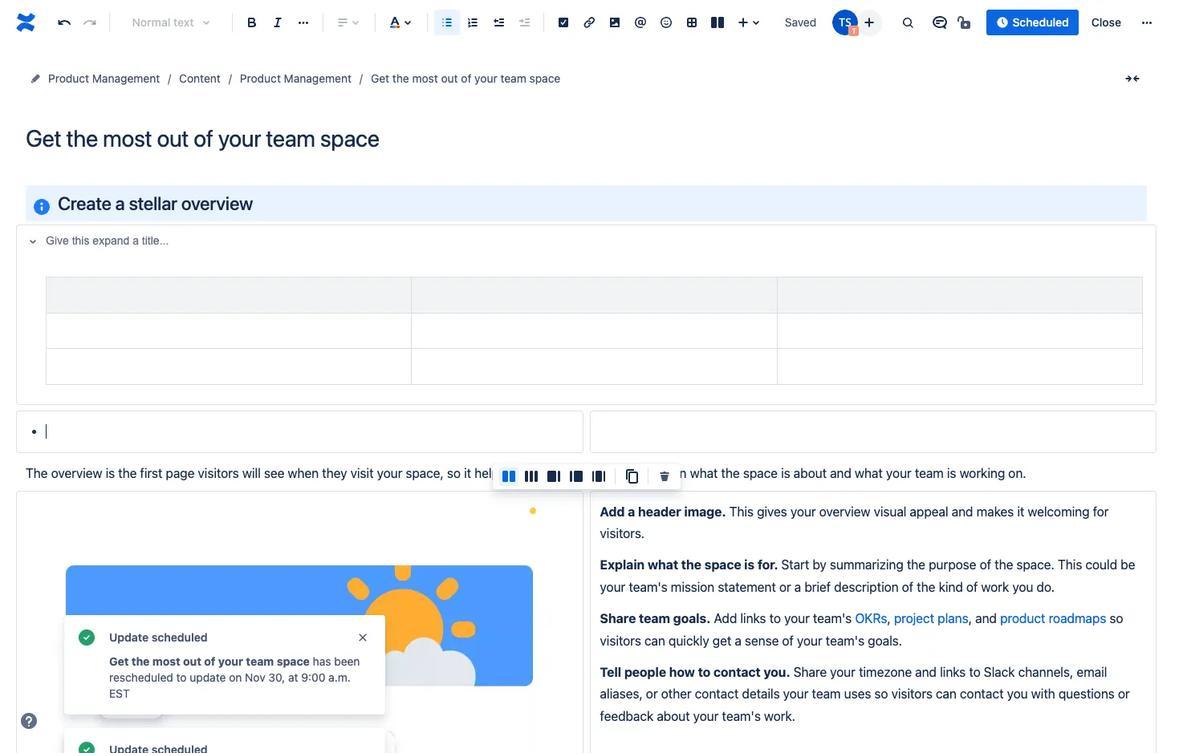 Task type: describe. For each thing, give the bounding box(es) containing it.
outdent ⇧tab image
[[489, 13, 508, 32]]

has been rescheduled to update on nov 30, at 9:00 a.m. est
[[109, 655, 360, 701]]

contact down slack
[[960, 688, 1004, 702]]

most inside "link"
[[412, 71, 438, 85]]

appeal
[[910, 505, 949, 519]]

statement
[[718, 580, 776, 595]]

make page fixed-width image
[[1123, 69, 1142, 88]]

team's down brief
[[813, 612, 852, 626]]

okrs
[[855, 612, 887, 626]]

some
[[569, 467, 600, 481]]

do.
[[1037, 580, 1055, 595]]

management for 1st product management 'link'
[[92, 71, 160, 85]]

of right kind at the bottom of the page
[[967, 580, 978, 595]]

visual
[[874, 505, 907, 519]]

a up visitors.
[[628, 505, 635, 519]]

is up gives
[[781, 467, 790, 481]]

your down the tell people how to contact you.
[[693, 710, 719, 724]]

on inside text box
[[672, 467, 687, 481]]

0 horizontal spatial goals.
[[673, 612, 711, 626]]

the inside "link"
[[392, 71, 409, 85]]

sense
[[745, 634, 779, 648]]

bullet list ⌘⇧8 image
[[438, 13, 457, 32]]

so inside share your timezone and links to slack channels, email aliases, or other contact details your team uses so visitors can contact you with questions or feedback about your team's work.
[[875, 688, 888, 702]]

Give this page a title text field
[[26, 125, 1147, 152]]

first
[[140, 467, 162, 481]]

plans
[[938, 612, 969, 626]]

rescheduled
[[109, 671, 173, 685]]

9:00
[[301, 671, 325, 685]]

get the most out of your team space link
[[371, 69, 561, 88]]

share team goals. add links to your team's okrs , project plans , and product roadmaps
[[600, 612, 1107, 626]]

about for feedback
[[657, 710, 690, 724]]

team's inside the start by summarizing the purpose of the space. this could be your team's mission statement or a brief description of the kind of work you do.
[[629, 580, 668, 595]]

be
[[1121, 558, 1136, 573]]

emoji image
[[657, 13, 676, 32]]

of up project
[[902, 580, 914, 595]]

start
[[781, 558, 810, 573]]

2 success image from the top
[[77, 741, 96, 754]]

email
[[1077, 666, 1107, 680]]

explain what the space is for.
[[600, 558, 781, 573]]

goals. inside so visitors can quickly get a sense of your team's goals.
[[868, 634, 902, 648]]

kind
[[939, 580, 963, 595]]

your inside the start by summarizing the purpose of the space. this could be your team's mission statement or a brief description of the kind of work you do.
[[600, 580, 626, 595]]

with
[[1031, 688, 1056, 702]]

channels,
[[1019, 666, 1074, 680]]

feedback
[[600, 710, 654, 724]]

for
[[1093, 505, 1109, 519]]

include
[[524, 467, 566, 481]]

est
[[109, 687, 130, 701]]

1 success image from the top
[[77, 629, 96, 648]]

they
[[322, 467, 347, 481]]

you inside share your timezone and links to slack channels, email aliases, or other contact details your team uses so visitors can contact you with questions or feedback about your team's work.
[[1007, 688, 1028, 702]]

collapse content image
[[23, 232, 43, 252]]

content
[[179, 71, 221, 85]]

on inside has been rescheduled to update on nov 30, at 9:00 a.m. est
[[229, 671, 242, 685]]

confluence image
[[13, 10, 39, 35]]

description
[[834, 580, 899, 595]]

management for second product management 'link'
[[284, 71, 352, 85]]

quickly
[[669, 634, 709, 648]]

of inside "link"
[[461, 71, 472, 85]]

nov
[[245, 671, 265, 685]]

this inside the start by summarizing the purpose of the space. this could be your team's mission statement or a brief description of the kind of work you do.
[[1058, 558, 1083, 573]]

space up statement
[[705, 558, 741, 573]]

add image, video, or file image
[[605, 13, 625, 32]]

to left three columns "icon"
[[509, 467, 521, 481]]

your up uses
[[830, 666, 856, 680]]

and down work
[[976, 612, 997, 626]]

action item image
[[554, 13, 573, 32]]

team's inside so visitors can quickly get a sense of your team's goals.
[[826, 634, 865, 648]]

saved
[[785, 15, 817, 29]]

1 vertical spatial overview
[[51, 467, 102, 481]]

30,
[[269, 671, 285, 685]]

start by summarizing the purpose of the space. this could be your team's mission statement or a brief description of the kind of work you do.
[[600, 558, 1139, 595]]

okrs link
[[855, 612, 887, 626]]

the
[[26, 467, 48, 481]]

roadmaps
[[1049, 612, 1107, 626]]

for.
[[758, 558, 778, 573]]

product roadmaps link
[[1000, 612, 1107, 626]]

will
[[242, 467, 261, 481]]

brief
[[805, 580, 831, 595]]

been
[[334, 655, 360, 669]]

help image
[[19, 712, 39, 731]]

you inside the start by summarizing the purpose of the space. this could be your team's mission statement or a brief description of the kind of work you do.
[[1013, 580, 1034, 595]]

uses
[[844, 688, 871, 702]]

update
[[109, 631, 149, 645]]

of up work
[[980, 558, 992, 573]]

comment icon image
[[931, 13, 950, 32]]

to inside share your timezone and links to slack channels, email aliases, or other contact details your team uses so visitors can contact you with questions or feedback about your team's work.
[[969, 666, 981, 680]]

three columns image
[[522, 467, 541, 487]]

share your timezone and links to slack channels, email aliases, or other contact details your team uses so visitors can contact you with questions or feedback about your team's work.
[[600, 666, 1133, 724]]

create a stellar overview
[[58, 193, 253, 214]]

work
[[981, 580, 1009, 595]]

link image
[[580, 13, 599, 32]]

people
[[624, 666, 666, 680]]

team up nov
[[246, 655, 274, 669]]

this gives your overview visual appeal and makes it welcoming for visitors.
[[600, 505, 1112, 541]]

1 horizontal spatial add
[[714, 612, 737, 626]]

other
[[661, 688, 692, 702]]

space up at
[[277, 655, 310, 669]]

working
[[960, 467, 1005, 481]]

about for is
[[794, 467, 827, 481]]

makes
[[977, 505, 1014, 519]]

indent tab image
[[515, 13, 534, 32]]

visit
[[351, 467, 374, 481]]

welcoming
[[1028, 505, 1090, 519]]

is left first
[[106, 467, 115, 481]]

more image
[[1138, 13, 1157, 32]]

you.
[[764, 666, 790, 680]]

aliases,
[[600, 688, 643, 702]]

table image
[[682, 13, 702, 32]]

your right visit
[[377, 467, 402, 481]]

and up this gives your overview visual appeal and makes it welcoming for visitors.
[[830, 467, 852, 481]]

helps
[[475, 467, 506, 481]]

space up gives
[[743, 467, 778, 481]]

scheduled button
[[987, 10, 1079, 35]]

add a header image.
[[600, 505, 726, 519]]

contact down the tell people how to contact you.
[[695, 688, 739, 702]]

team up appeal
[[915, 467, 944, 481]]

visitors inside so visitors can quickly get a sense of your team's goals.
[[600, 634, 641, 648]]

and inside this gives your overview visual appeal and makes it welcoming for visitors.
[[952, 505, 973, 519]]

gives
[[757, 505, 787, 519]]

0 horizontal spatial or
[[646, 688, 658, 702]]

numbered list ⌘⇧7 image
[[463, 13, 483, 32]]

a inside the start by summarizing the purpose of the space. this could be your team's mission statement or a brief description of the kind of work you do.
[[795, 580, 801, 595]]

copy image
[[622, 467, 641, 487]]

more formatting image
[[294, 13, 313, 32]]

content link
[[179, 69, 221, 88]]

at
[[288, 671, 298, 685]]

get inside "link"
[[371, 71, 389, 85]]

overview for create a stellar overview
[[181, 193, 253, 214]]

your down brief
[[784, 612, 810, 626]]

your inside this gives your overview visual appeal and makes it welcoming for visitors.
[[791, 505, 816, 519]]

Main content area, start typing to enter text. text field
[[16, 185, 1157, 754]]

0 horizontal spatial what
[[648, 558, 678, 573]]

this inside this gives your overview visual appeal and makes it welcoming for visitors.
[[730, 505, 754, 519]]



Task type: vqa. For each thing, say whether or not it's contained in the screenshot.
Updated September 27, 2023 related to Getting started in Confluence
no



Task type: locate. For each thing, give the bounding box(es) containing it.
can up people
[[645, 634, 665, 648]]

0 horizontal spatial product
[[48, 71, 89, 85]]

product management link down more formatting image
[[240, 69, 352, 88]]

and
[[830, 467, 852, 481], [952, 505, 973, 519], [976, 612, 997, 626], [915, 666, 937, 680]]

a left brief
[[795, 580, 801, 595]]

1 horizontal spatial out
[[441, 71, 458, 85]]

1 horizontal spatial ,
[[969, 612, 972, 626]]

about up this gives your overview visual appeal and makes it welcoming for visitors.
[[794, 467, 827, 481]]

, left project
[[887, 612, 891, 626]]

0 horizontal spatial it
[[464, 467, 471, 481]]

see
[[264, 467, 284, 481]]

product
[[48, 71, 89, 85], [240, 71, 281, 85]]

share down explain
[[600, 612, 636, 626]]

overview left visual
[[819, 505, 871, 519]]

product down bold ⌘b icon
[[240, 71, 281, 85]]

share
[[600, 612, 636, 626], [794, 666, 827, 680]]

0 vertical spatial can
[[645, 634, 665, 648]]

to right how
[[698, 666, 711, 680]]

confluence image
[[13, 10, 39, 35]]

success image
[[77, 629, 96, 648], [77, 741, 96, 754]]

on left nov
[[229, 671, 242, 685]]

work.
[[764, 710, 796, 724]]

what up image. on the right bottom of page
[[690, 467, 718, 481]]

can inside so visitors can quickly get a sense of your team's goals.
[[645, 634, 665, 648]]

0 horizontal spatial can
[[645, 634, 665, 648]]

product management down redo ⌘⇧z icon
[[48, 71, 160, 85]]

1 horizontal spatial visitors
[[600, 634, 641, 648]]

explain
[[600, 558, 645, 573]]

management down redo ⌘⇧z icon
[[92, 71, 160, 85]]

management down more formatting image
[[284, 71, 352, 85]]

add up get
[[714, 612, 737, 626]]

0 vertical spatial on
[[672, 467, 687, 481]]

a left stellar
[[115, 193, 125, 214]]

of up update
[[204, 655, 216, 669]]

team left uses
[[812, 688, 841, 702]]

your down explain
[[600, 580, 626, 595]]

create
[[58, 193, 111, 214]]

1 vertical spatial about
[[657, 710, 690, 724]]

close button
[[1082, 10, 1131, 35]]

get
[[713, 634, 732, 648]]

about inside share your timezone and links to slack channels, email aliases, or other contact details your team uses so visitors can contact you with questions or feedback about your team's work.
[[657, 710, 690, 724]]

goals. down okrs link
[[868, 634, 902, 648]]

mention image
[[631, 13, 650, 32]]

2 horizontal spatial so
[[1110, 612, 1124, 626]]

2 management from the left
[[284, 71, 352, 85]]

page
[[166, 467, 195, 481]]

is
[[106, 467, 115, 481], [781, 467, 790, 481], [947, 467, 957, 481], [744, 558, 755, 573]]

1 horizontal spatial about
[[794, 467, 827, 481]]

0 horizontal spatial add
[[600, 505, 625, 519]]

is left working
[[947, 467, 957, 481]]

0 vertical spatial about
[[794, 467, 827, 481]]

0 horizontal spatial get
[[109, 655, 129, 669]]

1 horizontal spatial can
[[936, 688, 957, 702]]

links for add
[[741, 612, 766, 626]]

1 horizontal spatial product management
[[240, 71, 352, 85]]

so
[[447, 467, 461, 481], [1110, 612, 1124, 626], [875, 688, 888, 702]]

1 vertical spatial links
[[940, 666, 966, 680]]

goals.
[[673, 612, 711, 626], [868, 634, 902, 648]]

undo ⌘z image
[[55, 13, 74, 32]]

contact up details
[[714, 666, 761, 680]]

0 horizontal spatial overview
[[51, 467, 102, 481]]

team inside "link"
[[501, 71, 527, 85]]

links for and
[[940, 666, 966, 680]]

1 horizontal spatial management
[[284, 71, 352, 85]]

share for team
[[600, 612, 636, 626]]

2 vertical spatial so
[[875, 688, 888, 702]]

, left product
[[969, 612, 972, 626]]

your down 'outdent ⇧tab' 'icon'
[[475, 71, 498, 85]]

2 , from the left
[[969, 612, 972, 626]]

your up update
[[218, 655, 243, 669]]

1 vertical spatial so
[[1110, 612, 1124, 626]]

2 vertical spatial visitors
[[892, 688, 933, 702]]

links left slack
[[940, 666, 966, 680]]

0 vertical spatial links
[[741, 612, 766, 626]]

0 vertical spatial out
[[441, 71, 458, 85]]

team's down "share team goals. add links to your team's okrs , project plans , and product roadmaps"
[[826, 634, 865, 648]]

0 horizontal spatial about
[[657, 710, 690, 724]]

close
[[1092, 15, 1122, 29]]

space down action item image
[[530, 71, 561, 85]]

so inside so visitors can quickly get a sense of your team's goals.
[[1110, 612, 1124, 626]]

0 vertical spatial this
[[730, 505, 754, 519]]

bold ⌘b image
[[242, 13, 262, 32]]

get the most out of your team space down numbered list ⌘⇧7 image
[[371, 71, 561, 85]]

share for your
[[794, 666, 827, 680]]

1 horizontal spatial product management link
[[240, 69, 352, 88]]

image.
[[684, 505, 726, 519]]

left sidebar image
[[567, 467, 586, 487]]

team down indent tab "image"
[[501, 71, 527, 85]]

it left helps
[[464, 467, 471, 481]]

1 horizontal spatial get the most out of your team space
[[371, 71, 561, 85]]

product management for second product management 'link'
[[240, 71, 352, 85]]

and right "timezone"
[[915, 666, 937, 680]]

has
[[313, 655, 331, 669]]

what up mission
[[648, 558, 678, 573]]

what
[[690, 467, 718, 481], [855, 467, 883, 481], [648, 558, 678, 573]]

0 vertical spatial it
[[464, 467, 471, 481]]

space inside get the most out of your team space "link"
[[530, 71, 561, 85]]

1 vertical spatial you
[[1007, 688, 1028, 702]]

information
[[604, 467, 669, 481]]

most down bullet list ⌘⇧8 image
[[412, 71, 438, 85]]

2 vertical spatial overview
[[819, 505, 871, 519]]

2 horizontal spatial overview
[[819, 505, 871, 519]]

0 vertical spatial success image
[[77, 629, 96, 648]]

is left for.
[[744, 558, 755, 573]]

or down start
[[779, 580, 791, 595]]

0 vertical spatial get
[[371, 71, 389, 85]]

overview
[[181, 193, 253, 214], [51, 467, 102, 481], [819, 505, 871, 519]]

can
[[645, 634, 665, 648], [936, 688, 957, 702]]

and left makes
[[952, 505, 973, 519]]

to
[[509, 467, 521, 481], [770, 612, 781, 626], [698, 666, 711, 680], [969, 666, 981, 680], [176, 671, 187, 685]]

italic ⌘i image
[[268, 13, 287, 32]]

product management link
[[48, 69, 160, 88], [240, 69, 352, 88]]

team
[[501, 71, 527, 85], [915, 467, 944, 481], [639, 612, 670, 626], [246, 655, 274, 669], [812, 688, 841, 702]]

how
[[669, 666, 695, 680]]

you left the do.
[[1013, 580, 1034, 595]]

overview for this gives your overview visual appeal and makes it welcoming for visitors.
[[819, 505, 871, 519]]

0 vertical spatial share
[[600, 612, 636, 626]]

layouts image
[[708, 13, 727, 32]]

right sidebar image
[[544, 467, 564, 487]]

product right move this page icon at the left top of page
[[48, 71, 89, 85]]

scheduled
[[152, 631, 208, 645]]

0 vertical spatial get the most out of your team space
[[371, 71, 561, 85]]

0 vertical spatial overview
[[181, 193, 253, 214]]

questions
[[1059, 688, 1115, 702]]

on
[[672, 467, 687, 481], [229, 671, 242, 685]]

2 product management from the left
[[240, 71, 352, 85]]

when
[[288, 467, 319, 481]]

0 horizontal spatial most
[[152, 655, 180, 669]]

1 vertical spatial visitors
[[600, 634, 641, 648]]

of right sense
[[782, 634, 794, 648]]

so down "timezone"
[[875, 688, 888, 702]]

1 horizontal spatial goals.
[[868, 634, 902, 648]]

your right gives
[[791, 505, 816, 519]]

mission
[[671, 580, 715, 595]]

1 horizontal spatial so
[[875, 688, 888, 702]]

Give this expand a title... text field
[[43, 232, 1153, 252]]

about down other
[[657, 710, 690, 724]]

1 horizontal spatial or
[[779, 580, 791, 595]]

0 horizontal spatial out
[[183, 655, 201, 669]]

so right the space,
[[447, 467, 461, 481]]

it right makes
[[1017, 505, 1025, 519]]

two columns image
[[499, 467, 519, 487]]

your right sense
[[797, 634, 823, 648]]

your inside so visitors can quickly get a sense of your team's goals.
[[797, 634, 823, 648]]

this
[[730, 505, 754, 519], [1058, 558, 1083, 573]]

1 vertical spatial on
[[229, 671, 242, 685]]

0 horizontal spatial visitors
[[198, 467, 239, 481]]

1 management from the left
[[92, 71, 160, 85]]

product management for 1st product management 'link'
[[48, 71, 160, 85]]

1 horizontal spatial get
[[371, 71, 389, 85]]

on up add a header image.
[[672, 467, 687, 481]]

overview inside this gives your overview visual appeal and makes it welcoming for visitors.
[[819, 505, 871, 519]]

0 vertical spatial visitors
[[198, 467, 239, 481]]

2 product from the left
[[240, 71, 281, 85]]

it
[[464, 467, 471, 481], [1017, 505, 1025, 519]]

0 horizontal spatial ,
[[887, 612, 891, 626]]

product management link down redo ⌘⇧z icon
[[48, 69, 160, 88]]

1 vertical spatial get the most out of your team space
[[109, 655, 310, 669]]

slack
[[984, 666, 1015, 680]]

0 horizontal spatial on
[[229, 671, 242, 685]]

team's down explain
[[629, 580, 668, 595]]

of down numbered list ⌘⇧7 image
[[461, 71, 472, 85]]

and inside share your timezone and links to slack channels, email aliases, or other contact details your team uses so visitors can contact you with questions or feedback about your team's work.
[[915, 666, 937, 680]]

0 horizontal spatial product management
[[48, 71, 160, 85]]

0 horizontal spatial management
[[92, 71, 160, 85]]

1 product management from the left
[[48, 71, 160, 85]]

1 vertical spatial share
[[794, 666, 827, 680]]

,
[[887, 612, 891, 626], [969, 612, 972, 626]]

1 vertical spatial out
[[183, 655, 201, 669]]

links up sense
[[741, 612, 766, 626]]

1 vertical spatial goals.
[[868, 634, 902, 648]]

share right you.
[[794, 666, 827, 680]]

or down people
[[646, 688, 658, 702]]

1 horizontal spatial share
[[794, 666, 827, 680]]

0 vertical spatial so
[[447, 467, 461, 481]]

0 horizontal spatial share
[[600, 612, 636, 626]]

could
[[1086, 558, 1118, 573]]

1 vertical spatial success image
[[77, 741, 96, 754]]

dismiss image
[[356, 632, 369, 645]]

the overview is the first page visitors will see when they visit your space, so it helps to include some information on what the space is about and what your team is working on.
[[26, 467, 1027, 481]]

2 product management link from the left
[[240, 69, 352, 88]]

team inside share your timezone and links to slack channels, email aliases, or other contact details your team uses so visitors can contact you with questions or feedback about your team's work.
[[812, 688, 841, 702]]

a inside so visitors can quickly get a sense of your team's goals.
[[735, 634, 742, 648]]

0 horizontal spatial product management link
[[48, 69, 160, 88]]

0 horizontal spatial links
[[741, 612, 766, 626]]

redo ⌘⇧z image
[[80, 13, 100, 32]]

add up visitors.
[[600, 505, 625, 519]]

goals. up quickly
[[673, 612, 711, 626]]

get the most out of your team space
[[371, 71, 561, 85], [109, 655, 310, 669]]

tell people how to contact you.
[[600, 666, 790, 680]]

header
[[638, 505, 681, 519]]

0 horizontal spatial this
[[730, 505, 754, 519]]

can down plans
[[936, 688, 957, 702]]

most down "update scheduled"
[[152, 655, 180, 669]]

team's inside share your timezone and links to slack channels, email aliases, or other contact details your team uses so visitors can contact you with questions or feedback about your team's work.
[[722, 710, 761, 724]]

publish is scheduled for a future time image
[[997, 16, 1010, 29]]

remove image
[[655, 467, 674, 487]]

summarizing
[[830, 558, 904, 573]]

team's down details
[[722, 710, 761, 724]]

no restrictions image
[[957, 13, 976, 32]]

1 vertical spatial this
[[1058, 558, 1083, 573]]

about
[[794, 467, 827, 481], [657, 710, 690, 724]]

timezone
[[859, 666, 912, 680]]

panel info image
[[32, 197, 51, 217]]

visitors.
[[600, 527, 645, 541]]

2 horizontal spatial what
[[855, 467, 883, 481]]

get the most out of your team space up update
[[109, 655, 310, 669]]

get
[[371, 71, 389, 85], [109, 655, 129, 669]]

product management
[[48, 71, 160, 85], [240, 71, 352, 85]]

by
[[813, 558, 827, 573]]

your up visual
[[886, 467, 912, 481]]

or inside the start by summarizing the purpose of the space. this could be your team's mission statement or a brief description of the kind of work you do.
[[779, 580, 791, 595]]

1 vertical spatial most
[[152, 655, 180, 669]]

stellar
[[129, 193, 177, 214]]

0 horizontal spatial get the most out of your team space
[[109, 655, 310, 669]]

0 vertical spatial you
[[1013, 580, 1034, 595]]

1 vertical spatial can
[[936, 688, 957, 702]]

team's
[[629, 580, 668, 595], [813, 612, 852, 626], [826, 634, 865, 648], [722, 710, 761, 724]]

your up work.
[[783, 688, 809, 702]]

visitors inside share your timezone and links to slack channels, email aliases, or other contact details your team uses so visitors can contact you with questions or feedback about your team's work.
[[892, 688, 933, 702]]

so visitors can quickly get a sense of your team's goals.
[[600, 612, 1127, 648]]

1 horizontal spatial most
[[412, 71, 438, 85]]

a right get
[[735, 634, 742, 648]]

scheduled
[[1013, 15, 1069, 29]]

purpose
[[929, 558, 977, 573]]

invite to edit image
[[860, 12, 880, 32]]

can inside share your timezone and links to slack channels, email aliases, or other contact details your team uses so visitors can contact you with questions or feedback about your team's work.
[[936, 688, 957, 702]]

update
[[190, 671, 226, 685]]

what up visual
[[855, 467, 883, 481]]

or right questions
[[1118, 688, 1130, 702]]

visitors up tell in the right of the page
[[600, 634, 641, 648]]

0 horizontal spatial so
[[447, 467, 461, 481]]

your inside "link"
[[475, 71, 498, 85]]

share inside share your timezone and links to slack channels, email aliases, or other contact details your team uses so visitors can contact you with questions or feedback about your team's work.
[[794, 666, 827, 680]]

1 product from the left
[[48, 71, 89, 85]]

you
[[1013, 580, 1034, 595], [1007, 688, 1028, 702]]

1 horizontal spatial on
[[672, 467, 687, 481]]

visitors left will
[[198, 467, 239, 481]]

0 vertical spatial add
[[600, 505, 625, 519]]

this left gives
[[730, 505, 754, 519]]

1 horizontal spatial what
[[690, 467, 718, 481]]

1 vertical spatial add
[[714, 612, 737, 626]]

1 vertical spatial it
[[1017, 505, 1025, 519]]

overview right stellar
[[181, 193, 253, 214]]

product management down more formatting image
[[240, 71, 352, 85]]

out up update
[[183, 655, 201, 669]]

find and replace image
[[899, 13, 918, 32]]

you left "with"
[[1007, 688, 1028, 702]]

most
[[412, 71, 438, 85], [152, 655, 180, 669]]

to left update
[[176, 671, 187, 685]]

links inside share your timezone and links to slack channels, email aliases, or other contact details your team uses so visitors can contact you with questions or feedback about your team's work.
[[940, 666, 966, 680]]

out down bullet list ⌘⇧8 image
[[441, 71, 458, 85]]

tell
[[600, 666, 621, 680]]

on.
[[1009, 467, 1027, 481]]

move this page image
[[29, 72, 42, 85]]

tara schultz image
[[833, 10, 859, 35]]

1 vertical spatial get
[[109, 655, 129, 669]]

1 product management link from the left
[[48, 69, 160, 88]]

details
[[742, 688, 780, 702]]

space.
[[1017, 558, 1055, 573]]

project
[[894, 612, 935, 626]]

overview right the
[[51, 467, 102, 481]]

2 horizontal spatial or
[[1118, 688, 1130, 702]]

2 horizontal spatial visitors
[[892, 688, 933, 702]]

to left slack
[[969, 666, 981, 680]]

space,
[[406, 467, 444, 481]]

1 horizontal spatial overview
[[181, 193, 253, 214]]

this left could
[[1058, 558, 1083, 573]]

0 vertical spatial goals.
[[673, 612, 711, 626]]

1 horizontal spatial product
[[240, 71, 281, 85]]

team up quickly
[[639, 612, 670, 626]]

1 horizontal spatial it
[[1017, 505, 1025, 519]]

1 , from the left
[[887, 612, 891, 626]]

three columns with sidebars image
[[589, 467, 609, 487]]

project plans link
[[894, 612, 969, 626]]

or
[[779, 580, 791, 595], [646, 688, 658, 702], [1118, 688, 1130, 702]]

to inside has been rescheduled to update on nov 30, at 9:00 a.m. est
[[176, 671, 187, 685]]

a.m.
[[329, 671, 351, 685]]

update scheduled
[[109, 631, 208, 645]]

it inside this gives your overview visual appeal and makes it welcoming for visitors.
[[1017, 505, 1025, 519]]

of inside so visitors can quickly get a sense of your team's goals.
[[782, 634, 794, 648]]

0 vertical spatial most
[[412, 71, 438, 85]]

a
[[115, 193, 125, 214], [628, 505, 635, 519], [795, 580, 801, 595], [735, 634, 742, 648]]

1 horizontal spatial links
[[940, 666, 966, 680]]

to up sense
[[770, 612, 781, 626]]

management
[[92, 71, 160, 85], [284, 71, 352, 85]]

1 horizontal spatial this
[[1058, 558, 1083, 573]]

so right roadmaps
[[1110, 612, 1124, 626]]

out inside "link"
[[441, 71, 458, 85]]



